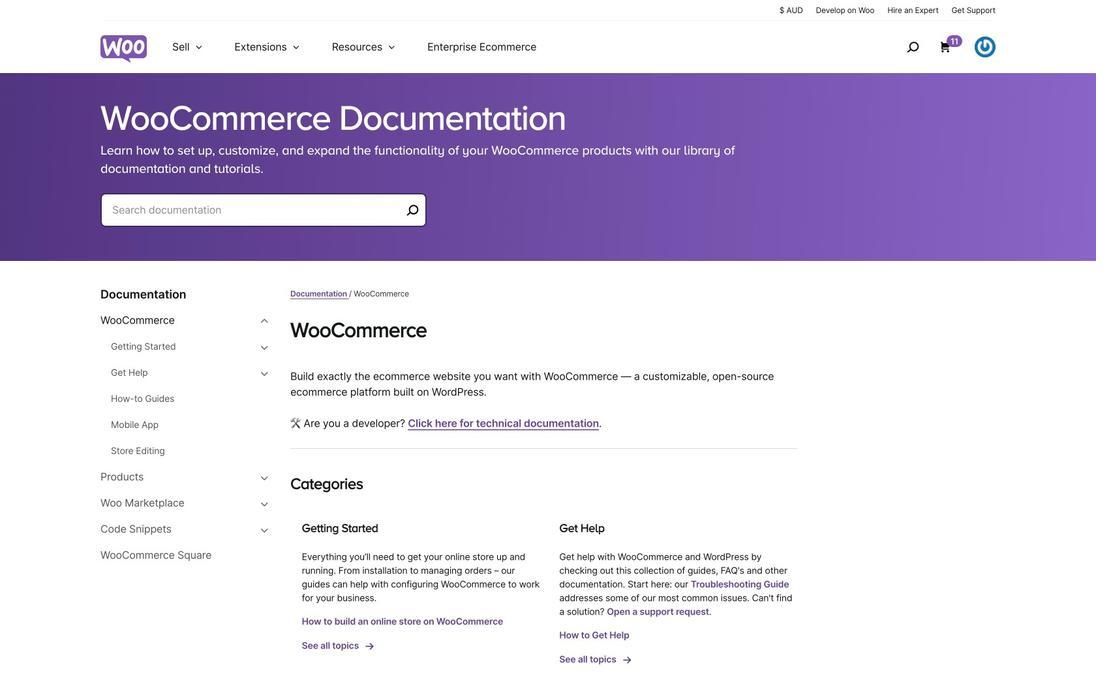 Task type: locate. For each thing, give the bounding box(es) containing it.
None search field
[[101, 193, 427, 243]]

service navigation menu element
[[879, 26, 996, 68]]

breadcrumb element
[[291, 287, 798, 301]]

open account menu image
[[975, 37, 996, 57]]



Task type: describe. For each thing, give the bounding box(es) containing it.
search image
[[903, 37, 924, 57]]

Search documentation search field
[[112, 201, 402, 219]]



Task type: vqa. For each thing, say whether or not it's contained in the screenshot.
the search documentation search field
yes



